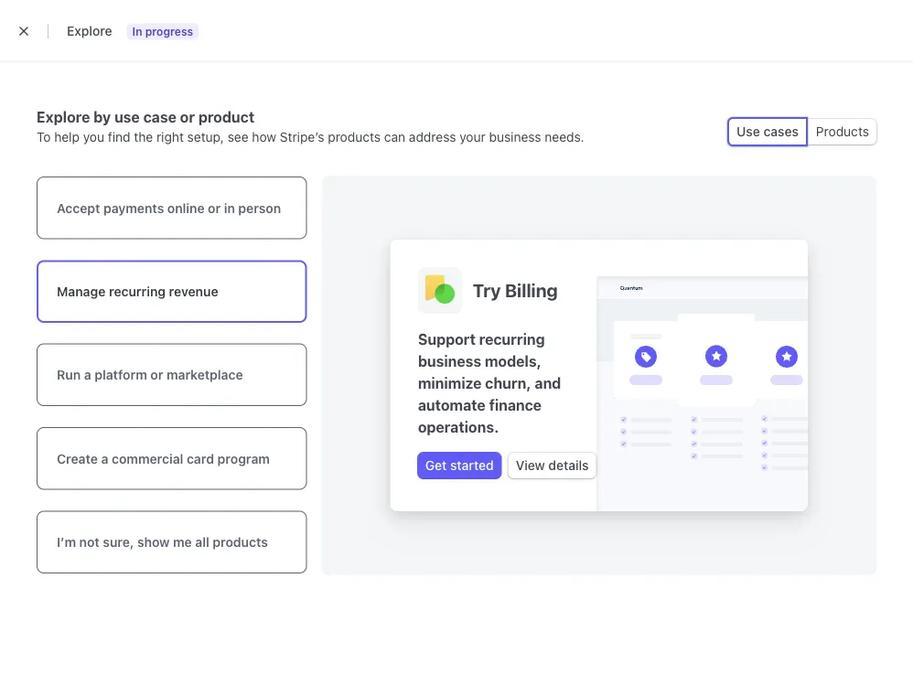 Task type: locate. For each thing, give the bounding box(es) containing it.
business
[[489, 130, 541, 145], [418, 353, 481, 370]]

products
[[350, 51, 404, 66], [816, 124, 870, 139]]

0 horizontal spatial or
[[150, 368, 163, 383]]

accept payments online or in person
[[57, 200, 281, 216]]

sure,
[[103, 535, 134, 550]]

1 vertical spatial explore
[[37, 108, 90, 126]]

billing
[[426, 51, 463, 66], [505, 280, 558, 301]]

get
[[425, 458, 447, 473]]

recurring inside button
[[109, 284, 166, 299]]

more button
[[619, 48, 686, 70]]

can
[[384, 130, 406, 145]]

1 horizontal spatial a
[[101, 451, 108, 466]]

products inside button
[[816, 124, 870, 139]]

1 vertical spatial products
[[213, 535, 268, 550]]

cases
[[764, 124, 799, 139]]

1 vertical spatial business
[[418, 353, 481, 370]]

a right run
[[84, 368, 91, 383]]

0 vertical spatial or
[[180, 108, 195, 126]]

a inside create a commercial card program button
[[101, 451, 108, 466]]

1 horizontal spatial products
[[816, 124, 870, 139]]

2 horizontal spatial or
[[208, 200, 221, 216]]

0 vertical spatial a
[[84, 368, 91, 383]]

customers link
[[253, 48, 337, 70]]

customers
[[262, 51, 328, 66]]

product
[[198, 108, 255, 126]]

0 vertical spatial products
[[328, 130, 381, 145]]

products button
[[809, 119, 877, 145]]

revenue
[[169, 284, 218, 299]]

1 horizontal spatial recurring
[[479, 331, 545, 348]]

accept
[[57, 200, 100, 216]]

1 horizontal spatial or
[[180, 108, 195, 126]]

in
[[224, 200, 235, 216]]

0 horizontal spatial products
[[213, 535, 268, 550]]

1 horizontal spatial billing
[[505, 280, 558, 301]]

0 vertical spatial products
[[350, 51, 404, 66]]

or up the right
[[180, 108, 195, 126]]

program
[[218, 451, 270, 466]]

create a commercial card program
[[57, 451, 270, 466]]

recurring right manage
[[109, 284, 166, 299]]

explore for explore by use case or product to help you find the right setup, see how stripe's products can address your business needs.
[[37, 108, 90, 126]]

use cases
[[737, 124, 799, 139]]

1 vertical spatial a
[[101, 451, 108, 466]]

0 horizontal spatial business
[[418, 353, 481, 370]]

use
[[737, 124, 760, 139]]

1 horizontal spatial products
[[328, 130, 381, 145]]

person
[[238, 200, 281, 216]]

a right create
[[101, 451, 108, 466]]

or left in at the left top
[[208, 200, 221, 216]]

0 horizontal spatial products
[[350, 51, 404, 66]]

or inside explore by use case or product to help you find the right setup, see how stripe's products can address your business needs.
[[180, 108, 195, 126]]

in progress
[[132, 25, 193, 38]]

0 horizontal spatial recurring
[[109, 284, 166, 299]]

create a commercial card program button
[[37, 427, 307, 492]]

recurring
[[109, 284, 166, 299], [479, 331, 545, 348]]

or right platform
[[150, 368, 163, 383]]

1 vertical spatial products
[[816, 124, 870, 139]]

billing left reports
[[426, 51, 463, 66]]

explore inside explore by use case or product to help you find the right setup, see how stripe's products can address your business needs.
[[37, 108, 90, 126]]

2 vertical spatial or
[[150, 368, 163, 383]]

online
[[167, 200, 205, 216]]

i'm not sure, show me all products button
[[37, 510, 307, 576]]

view details button
[[508, 453, 596, 479]]

products left can
[[328, 130, 381, 145]]

products right all
[[213, 535, 268, 550]]

business inside explore by use case or product to help you find the right setup, see how stripe's products can address your business needs.
[[489, 130, 541, 145]]

run
[[57, 368, 81, 383]]

recurring up models,
[[479, 331, 545, 348]]

or
[[180, 108, 195, 126], [208, 200, 221, 216], [150, 368, 163, 383]]

explore up help
[[37, 108, 90, 126]]

business up minimize
[[418, 353, 481, 370]]

products
[[328, 130, 381, 145], [213, 535, 268, 550]]

business
[[96, 14, 143, 27]]

explore up home
[[67, 23, 112, 38]]

business right your
[[489, 130, 541, 145]]

1 vertical spatial billing
[[505, 280, 558, 301]]

a
[[84, 368, 91, 383], [101, 451, 108, 466]]

stripe's
[[280, 130, 325, 145]]

products right cases
[[816, 124, 870, 139]]

payments
[[103, 200, 164, 216]]

finance
[[489, 397, 541, 414]]

developers
[[732, 51, 800, 66]]

0 vertical spatial business
[[489, 130, 541, 145]]

recurring inside support recurring business models, minimize churn, and automate finance operations.
[[479, 331, 545, 348]]

marketplace
[[167, 368, 243, 383]]

a inside run a platform or marketplace button
[[84, 368, 91, 383]]

0 vertical spatial recurring
[[109, 284, 166, 299]]

try
[[473, 280, 501, 301]]

needs.
[[545, 130, 585, 145]]

you
[[83, 130, 104, 145]]

address
[[409, 130, 456, 145]]

business inside support recurring business models, minimize churn, and automate finance operations.
[[418, 353, 481, 370]]

explore
[[67, 23, 112, 38], [37, 108, 90, 126]]

progress
[[145, 25, 193, 38]]

billing right 'try'
[[505, 280, 558, 301]]

1 vertical spatial or
[[208, 200, 221, 216]]

balances
[[185, 51, 240, 66]]

balances link
[[176, 48, 249, 70]]

0 vertical spatial explore
[[67, 23, 112, 38]]

0 horizontal spatial a
[[84, 368, 91, 383]]

products for products link
[[350, 51, 404, 66]]

1 vertical spatial recurring
[[479, 331, 545, 348]]

get started link
[[418, 453, 501, 479]]

or for marketplace
[[150, 368, 163, 383]]

use
[[114, 108, 140, 126]]

find
[[108, 130, 130, 145]]

products left the billing link
[[350, 51, 404, 66]]

billing link
[[417, 48, 472, 70]]

1 horizontal spatial business
[[489, 130, 541, 145]]

0 horizontal spatial billing
[[426, 51, 463, 66]]

payments
[[104, 51, 163, 66]]



Task type: describe. For each thing, give the bounding box(es) containing it.
view details
[[516, 458, 589, 473]]

case
[[143, 108, 177, 126]]

create
[[57, 451, 98, 466]]

setup,
[[187, 130, 224, 145]]

your
[[460, 130, 486, 145]]

home link
[[37, 48, 91, 70]]

i'm
[[57, 535, 76, 550]]

support recurring business models, minimize churn, and automate finance operations.
[[418, 331, 561, 436]]

payments link
[[94, 48, 172, 70]]

a for run
[[84, 368, 91, 383]]

connect link
[[545, 48, 615, 70]]

explore for explore
[[67, 23, 112, 38]]

or for in
[[208, 200, 221, 216]]

help
[[54, 130, 80, 145]]

automate
[[418, 397, 485, 414]]

operations.
[[418, 419, 499, 436]]

products inside 'button'
[[213, 535, 268, 550]]

reports link
[[476, 48, 542, 70]]

me
[[173, 535, 192, 550]]

new
[[70, 14, 93, 27]]

all
[[195, 535, 209, 550]]

0 vertical spatial billing
[[426, 51, 463, 66]]

models,
[[485, 353, 541, 370]]

recurring for business
[[479, 331, 545, 348]]

accept payments online or in person button
[[37, 176, 307, 241]]

products for products button at right top
[[816, 124, 870, 139]]

in
[[132, 25, 142, 38]]

to
[[37, 130, 51, 145]]

run a platform or marketplace button
[[37, 343, 307, 408]]

get started
[[425, 458, 494, 473]]

not
[[79, 535, 100, 550]]

churn,
[[485, 375, 531, 392]]

products inside explore by use case or product to help you find the right setup, see how stripe's products can address your business needs.
[[328, 130, 381, 145]]

show
[[137, 535, 170, 550]]

manage recurring revenue button
[[37, 259, 307, 325]]

right
[[157, 130, 184, 145]]

and
[[534, 375, 561, 392]]

home
[[46, 51, 82, 66]]

see
[[228, 130, 249, 145]]

products link
[[340, 48, 413, 70]]

details
[[548, 458, 589, 473]]

manage
[[57, 284, 106, 299]]

started
[[450, 458, 494, 473]]

platform
[[94, 368, 147, 383]]

commercial
[[112, 451, 183, 466]]

new business button
[[37, 7, 162, 33]]

support
[[418, 331, 475, 348]]

minimize
[[418, 375, 481, 392]]

use cases button
[[730, 119, 806, 145]]

manage recurring revenue
[[57, 284, 218, 299]]

the
[[134, 130, 153, 145]]

developers link
[[723, 48, 809, 70]]

try billing
[[473, 280, 558, 301]]

i'm not sure, show me all products
[[57, 535, 268, 550]]

view
[[516, 458, 545, 473]]

by
[[94, 108, 111, 126]]

connect
[[555, 51, 606, 66]]

card
[[187, 451, 214, 466]]

recurring for revenue
[[109, 284, 166, 299]]

run a platform or marketplace
[[57, 368, 243, 383]]

new business
[[70, 14, 143, 27]]

more
[[628, 51, 659, 66]]

a for create
[[101, 451, 108, 466]]

how
[[252, 130, 276, 145]]

explore by use case or product to help you find the right setup, see how stripe's products can address your business needs.
[[37, 108, 585, 145]]

reports
[[485, 51, 533, 66]]



Task type: vqa. For each thing, say whether or not it's contained in the screenshot.
person
yes



